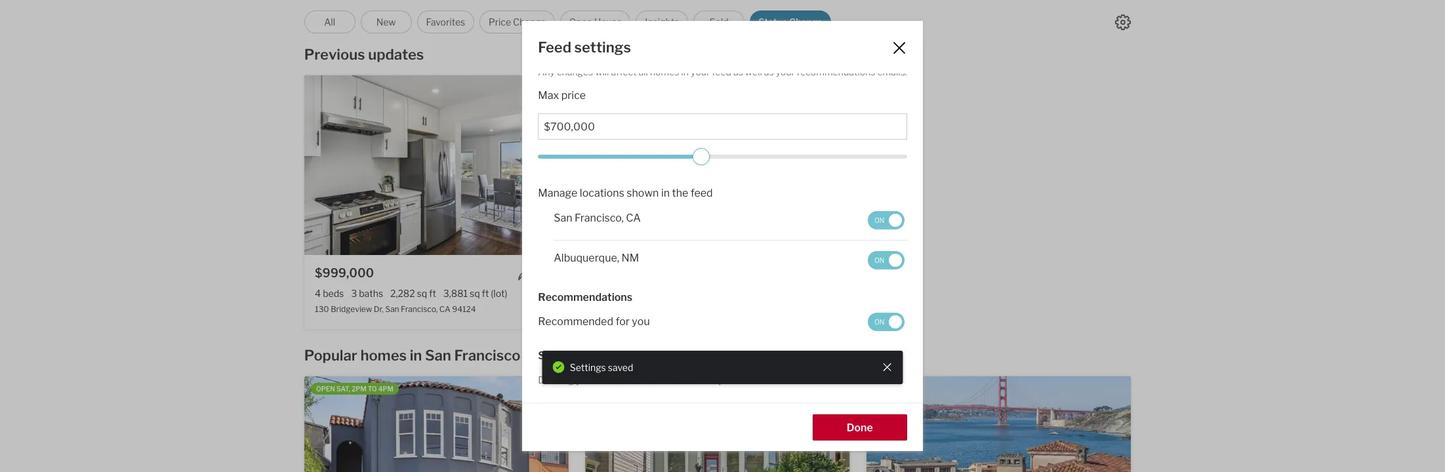Task type: locate. For each thing, give the bounding box(es) containing it.
2 3 from the left
[[596, 288, 602, 299]]

2 sq from the left
[[470, 288, 480, 299]]

Status Change radio
[[750, 10, 831, 33]]

Price Change radio
[[480, 10, 555, 33]]

Favorites radio
[[417, 10, 474, 33]]

2,282 sq ft
[[390, 288, 436, 299]]

shown
[[627, 187, 659, 200]]

2 vertical spatial san
[[425, 347, 451, 364]]

1 sq from the left
[[417, 288, 427, 299]]

the
[[672, 187, 688, 200]]

ft
[[429, 288, 436, 299], [482, 288, 489, 299]]

sq
[[417, 288, 427, 299], [470, 288, 480, 299]]

1 3 from the left
[[351, 288, 357, 299]]

3 photo of 3941 23rd st, san francisco, ca 94114 image from the left
[[850, 377, 1114, 472]]

1 beds from the left
[[323, 288, 344, 299]]

change for price change
[[513, 16, 546, 28]]

1 horizontal spatial francisco,
[[575, 212, 624, 225]]

in right all
[[681, 66, 689, 77]]

0 horizontal spatial 3 baths
[[351, 288, 383, 299]]

will left also
[[656, 375, 669, 386]]

All radio
[[304, 10, 355, 33]]

3 baths up dr,
[[351, 288, 383, 299]]

Insights radio
[[636, 10, 688, 33]]

0 horizontal spatial change
[[513, 16, 546, 28]]

saved searches
[[538, 350, 618, 362]]

deleting
[[538, 375, 574, 386]]

1 horizontal spatial 3 baths
[[632, 288, 664, 299]]

1 horizontal spatial baths
[[640, 288, 664, 299]]

your left emails
[[718, 375, 738, 386]]

2 change from the left
[[789, 16, 823, 28]]

homes right all
[[650, 66, 679, 77]]

4pm
[[378, 385, 394, 393]]

change right status
[[789, 16, 823, 28]]

2 vertical spatial in
[[410, 347, 422, 364]]

changes
[[557, 66, 593, 77]]

beds right "4"
[[323, 288, 344, 299]]

0 vertical spatial san
[[554, 212, 573, 225]]

recommended for you
[[538, 315, 650, 328]]

1 vertical spatial ca
[[439, 305, 451, 314]]

ca down "3,881"
[[439, 305, 451, 314]]

change for status change
[[789, 16, 823, 28]]

$999,000
[[315, 266, 374, 280]]

1 horizontal spatial san
[[425, 347, 451, 364]]

settings saved section
[[542, 351, 903, 384]]

locations
[[580, 187, 625, 200]]

feed
[[712, 66, 732, 77], [691, 187, 713, 200]]

sat,
[[337, 385, 350, 393]]

manage
[[538, 187, 578, 200]]

any changes will affect all homes in your feed as well as your recommendations emails.
[[538, 66, 907, 77]]

price change
[[489, 16, 546, 28]]

0 horizontal spatial baths
[[359, 288, 383, 299]]

price
[[489, 16, 511, 28]]

3 3 from the left
[[632, 288, 638, 299]]

0 horizontal spatial will
[[595, 66, 609, 77]]

photo of 130 bridgeview dr, san francisco, ca 94124 image
[[40, 75, 305, 255], [304, 75, 569, 255], [569, 75, 833, 255]]

saved down settings saved
[[597, 375, 623, 386]]

ft for 2,282 sq ft
[[429, 288, 436, 299]]

3 beds
[[596, 288, 625, 299]]

94124
[[452, 305, 476, 314]]

francisco,
[[575, 212, 624, 225], [401, 305, 438, 314]]

francisco, down 2,282 sq ft
[[401, 305, 438, 314]]

also
[[671, 375, 689, 386]]

updates
[[368, 46, 424, 63]]

1 horizontal spatial beds
[[604, 288, 625, 299]]

search
[[625, 375, 654, 386]]

3 up bridgeview
[[351, 288, 357, 299]]

1 horizontal spatial affect
[[691, 375, 716, 386]]

you
[[632, 315, 650, 328]]

1 horizontal spatial sq
[[470, 288, 480, 299]]

1 vertical spatial will
[[656, 375, 669, 386]]

baths up you
[[640, 288, 664, 299]]

feed left well
[[712, 66, 732, 77]]

beds
[[323, 288, 344, 299], [604, 288, 625, 299]]

san down manage
[[554, 212, 573, 225]]

ft left (lot)
[[482, 288, 489, 299]]

1 vertical spatial in
[[661, 187, 670, 200]]

0 vertical spatial saved
[[608, 362, 633, 373]]

change
[[513, 16, 546, 28], [789, 16, 823, 28]]

0 vertical spatial will
[[595, 66, 609, 77]]

affect right also
[[691, 375, 716, 386]]

photo of 1847 29th ave, san francisco, ca 94122 image
[[321, 75, 586, 255], [586, 75, 850, 255], [850, 75, 1114, 255]]

affect left all
[[611, 66, 637, 77]]

ca
[[626, 212, 641, 225], [439, 305, 451, 314]]

francisco, down the locations
[[575, 212, 624, 225]]

0 horizontal spatial beds
[[323, 288, 344, 299]]

0 horizontal spatial ft
[[429, 288, 436, 299]]

Sold radio
[[694, 10, 745, 33]]

2 photo of 540 el camino del mar st, san francisco, ca 94121 image from the left
[[867, 377, 1131, 472]]

settings
[[570, 362, 606, 373]]

1 horizontal spatial homes
[[650, 66, 679, 77]]

photo of 3941 23rd st, san francisco, ca 94114 image
[[321, 377, 586, 472], [586, 377, 850, 472], [850, 377, 1114, 472]]

1 horizontal spatial change
[[789, 16, 823, 28]]

recommended
[[538, 315, 613, 328]]

2 horizontal spatial san
[[554, 212, 573, 225]]

1 vertical spatial francisco,
[[401, 305, 438, 314]]

3 photo of 1847 29th ave, san francisco, ca 94122 image from the left
[[850, 75, 1114, 255]]

status
[[759, 16, 787, 28]]

previous
[[304, 46, 365, 63]]

1 change from the left
[[513, 16, 546, 28]]

0 horizontal spatial affect
[[611, 66, 637, 77]]

2 beds from the left
[[604, 288, 625, 299]]

0 horizontal spatial as
[[734, 66, 743, 77]]

in down 130 bridgeview dr, san francisco, ca 94124
[[410, 347, 422, 364]]

ca down manage locations shown in the feed
[[626, 212, 641, 225]]

sq for 3,881
[[470, 288, 480, 299]]

san right dr,
[[385, 305, 399, 314]]

1 horizontal spatial as
[[764, 66, 774, 77]]

in
[[681, 66, 689, 77], [661, 187, 670, 200], [410, 347, 422, 364]]

san francisco, ca
[[554, 212, 641, 225]]

albuquerque,
[[554, 252, 619, 265]]

4
[[315, 288, 321, 299]]

notifications.
[[787, 375, 843, 386]]

2 horizontal spatial 3
[[632, 288, 638, 299]]

san
[[554, 212, 573, 225], [385, 305, 399, 314], [425, 347, 451, 364]]

affect
[[611, 66, 637, 77], [691, 375, 716, 386]]

1 horizontal spatial 3
[[596, 288, 602, 299]]

0 vertical spatial in
[[681, 66, 689, 77]]

feed right the
[[691, 187, 713, 200]]

as
[[734, 66, 743, 77], [764, 66, 774, 77]]

0 vertical spatial affect
[[611, 66, 637, 77]]

3 baths
[[351, 288, 383, 299], [632, 288, 664, 299]]

bridgeview
[[331, 305, 372, 314]]

change right "price"
[[513, 16, 546, 28]]

0 horizontal spatial ca
[[439, 305, 451, 314]]

1 3 baths from the left
[[351, 288, 383, 299]]

recommendations
[[797, 66, 876, 77]]

change inside radio
[[789, 16, 823, 28]]

1 horizontal spatial in
[[661, 187, 670, 200]]

sq right 2,282 at the bottom of page
[[417, 288, 427, 299]]

as left well
[[734, 66, 743, 77]]

1 ft from the left
[[429, 288, 436, 299]]

well
[[745, 66, 762, 77]]

recommendations
[[538, 291, 633, 304]]

1 horizontal spatial ca
[[626, 212, 641, 225]]

homes
[[650, 66, 679, 77], [360, 347, 407, 364]]

1 vertical spatial san
[[385, 305, 399, 314]]

0 horizontal spatial 3
[[351, 288, 357, 299]]

2 baths from the left
[[640, 288, 664, 299]]

baths
[[359, 288, 383, 299], [640, 288, 664, 299]]

beds up for at the left of page
[[604, 288, 625, 299]]

0 horizontal spatial homes
[[360, 347, 407, 364]]

new
[[376, 16, 396, 28]]

sq up 94124
[[470, 288, 480, 299]]

2 3 baths from the left
[[632, 288, 664, 299]]

ft left "3,881"
[[429, 288, 436, 299]]

will
[[595, 66, 609, 77], [656, 375, 669, 386]]

san for 130 bridgeview dr, san francisco, ca 94124
[[385, 305, 399, 314]]

1 photo of 1847 29th ave, san francisco, ca 94122 image from the left
[[321, 75, 586, 255]]

3 up recommended for you
[[596, 288, 602, 299]]

settings
[[574, 39, 631, 56]]

1 vertical spatial feed
[[691, 187, 713, 200]]

0 horizontal spatial sq
[[417, 288, 427, 299]]

saved
[[608, 362, 633, 373], [597, 375, 623, 386]]

saved
[[538, 350, 569, 362]]

san left francisco
[[425, 347, 451, 364]]

photo of 540 el camino del mar st, san francisco, ca 94121 image
[[602, 377, 867, 472], [867, 377, 1131, 472], [1131, 377, 1395, 472]]

baths up dr,
[[359, 288, 383, 299]]

homes up 4pm
[[360, 347, 407, 364]]

3 right 3 beds
[[632, 288, 638, 299]]

3
[[351, 288, 357, 299], [596, 288, 602, 299], [632, 288, 638, 299]]

option group
[[304, 10, 831, 33]]

1 horizontal spatial ft
[[482, 288, 489, 299]]

in left the
[[661, 187, 670, 200]]

0 horizontal spatial francisco,
[[401, 305, 438, 314]]

as right well
[[764, 66, 774, 77]]

option group containing all
[[304, 10, 831, 33]]

manage locations shown in the feed
[[538, 187, 713, 200]]

1 vertical spatial saved
[[597, 375, 623, 386]]

3 baths up you
[[632, 288, 664, 299]]

0 horizontal spatial san
[[385, 305, 399, 314]]

Max price input text field
[[544, 121, 901, 133]]

saved up search
[[608, 362, 633, 373]]

2 ft from the left
[[482, 288, 489, 299]]

(lot)
[[491, 288, 507, 299]]

feed settings
[[538, 39, 631, 56]]

beds for 4 beds
[[323, 288, 344, 299]]

photo of 687 london st, san francisco, ca 94112 image
[[40, 377, 305, 472], [304, 377, 569, 472], [569, 377, 833, 472]]

2 photo of 1847 29th ave, san francisco, ca 94122 image from the left
[[586, 75, 850, 255]]

dr,
[[374, 305, 384, 314]]

your
[[691, 66, 710, 77], [776, 66, 795, 77], [576, 375, 595, 386], [718, 375, 738, 386]]

2 photo of 3941 23rd st, san francisco, ca 94114 image from the left
[[586, 377, 850, 472]]

will down the settings on the left of the page
[[595, 66, 609, 77]]

2 horizontal spatial in
[[681, 66, 689, 77]]

ft for 3,881 sq ft (lot)
[[482, 288, 489, 299]]

change inside option
[[513, 16, 546, 28]]

1 baths from the left
[[359, 288, 383, 299]]



Task type: vqa. For each thing, say whether or not it's contained in the screenshot.
3 baths for 4 beds
yes



Task type: describe. For each thing, give the bounding box(es) containing it.
your down sold
[[691, 66, 710, 77]]

to
[[368, 385, 377, 393]]

1 photo of 3941 23rd st, san francisco, ca 94114 image from the left
[[321, 377, 586, 472]]

all
[[639, 66, 648, 77]]

3 photo of 540 el camino del mar st, san francisco, ca 94121 image from the left
[[1131, 377, 1395, 472]]

2 as from the left
[[764, 66, 774, 77]]

1 horizontal spatial will
[[656, 375, 669, 386]]

2 photo of 130 bridgeview dr, san francisco, ca 94124 image from the left
[[304, 75, 569, 255]]

0 horizontal spatial in
[[410, 347, 422, 364]]

3,881 sq ft (lot)
[[443, 288, 507, 299]]

beds for 3 beds
[[604, 288, 625, 299]]

status change
[[759, 16, 823, 28]]

3 baths for 4 beds
[[351, 288, 383, 299]]

1 as from the left
[[734, 66, 743, 77]]

3 photo of 687 london st, san francisco, ca 94112 image from the left
[[569, 377, 833, 472]]

sold
[[710, 16, 729, 28]]

insights
[[645, 16, 679, 28]]

Open House radio
[[561, 10, 631, 33]]

popular
[[304, 347, 357, 364]]

open
[[569, 16, 592, 28]]

done
[[847, 422, 873, 434]]

sq for 2,282
[[417, 288, 427, 299]]

New radio
[[361, 10, 412, 33]]

your down settings
[[576, 375, 595, 386]]

1 photo of 540 el camino del mar st, san francisco, ca 94121 image from the left
[[602, 377, 867, 472]]

max
[[538, 89, 559, 102]]

and
[[769, 375, 785, 386]]

130 bridgeview dr, san francisco, ca 94124
[[315, 305, 476, 314]]

previous updates
[[304, 46, 424, 63]]

favorites
[[426, 16, 465, 28]]

popular homes in san francisco
[[304, 347, 521, 364]]

Max price slider range field
[[538, 148, 907, 166]]

0 vertical spatial ca
[[626, 212, 641, 225]]

done button
[[813, 415, 907, 441]]

baths for 3 beds
[[640, 288, 664, 299]]

0 vertical spatial feed
[[712, 66, 732, 77]]

3 for 3 beds
[[632, 288, 638, 299]]

max price
[[538, 89, 586, 102]]

baths for 4 beds
[[359, 288, 383, 299]]

3 photo of 130 bridgeview dr, san francisco, ca 94124 image from the left
[[569, 75, 833, 255]]

4 beds
[[315, 288, 344, 299]]

nm
[[622, 252, 639, 265]]

0 vertical spatial homes
[[650, 66, 679, 77]]

feed
[[538, 39, 571, 56]]

1 photo of 130 bridgeview dr, san francisco, ca 94124 image from the left
[[40, 75, 305, 255]]

your right well
[[776, 66, 795, 77]]

san for popular homes in san francisco
[[425, 347, 451, 364]]

130
[[315, 305, 329, 314]]

1 vertical spatial homes
[[360, 347, 407, 364]]

open house
[[569, 16, 622, 28]]

0 vertical spatial francisco,
[[575, 212, 624, 225]]

3 for 4 beds
[[351, 288, 357, 299]]

saved inside section
[[608, 362, 633, 373]]

open
[[316, 385, 335, 393]]

house
[[594, 16, 622, 28]]

albuquerque, nm
[[554, 252, 639, 265]]

2 photo of 687 london st, san francisco, ca 94112 image from the left
[[304, 377, 569, 472]]

all
[[324, 16, 335, 28]]

settings saved
[[570, 362, 633, 373]]

for
[[616, 315, 630, 328]]

2pm
[[352, 385, 366, 393]]

deleting your saved search will also affect your emails and notifications.
[[538, 375, 843, 386]]

open sat, 2pm to 4pm
[[316, 385, 394, 393]]

emails.
[[878, 66, 907, 77]]

1 vertical spatial affect
[[691, 375, 716, 386]]

1 photo of 687 london st, san francisco, ca 94112 image from the left
[[40, 377, 305, 472]]

price
[[561, 89, 586, 102]]

3,881
[[443, 288, 468, 299]]

searches
[[571, 350, 618, 362]]

3 baths for 3 beds
[[632, 288, 664, 299]]

francisco
[[454, 347, 521, 364]]

emails
[[740, 375, 767, 386]]

2,282
[[390, 288, 415, 299]]

any
[[538, 66, 555, 77]]



